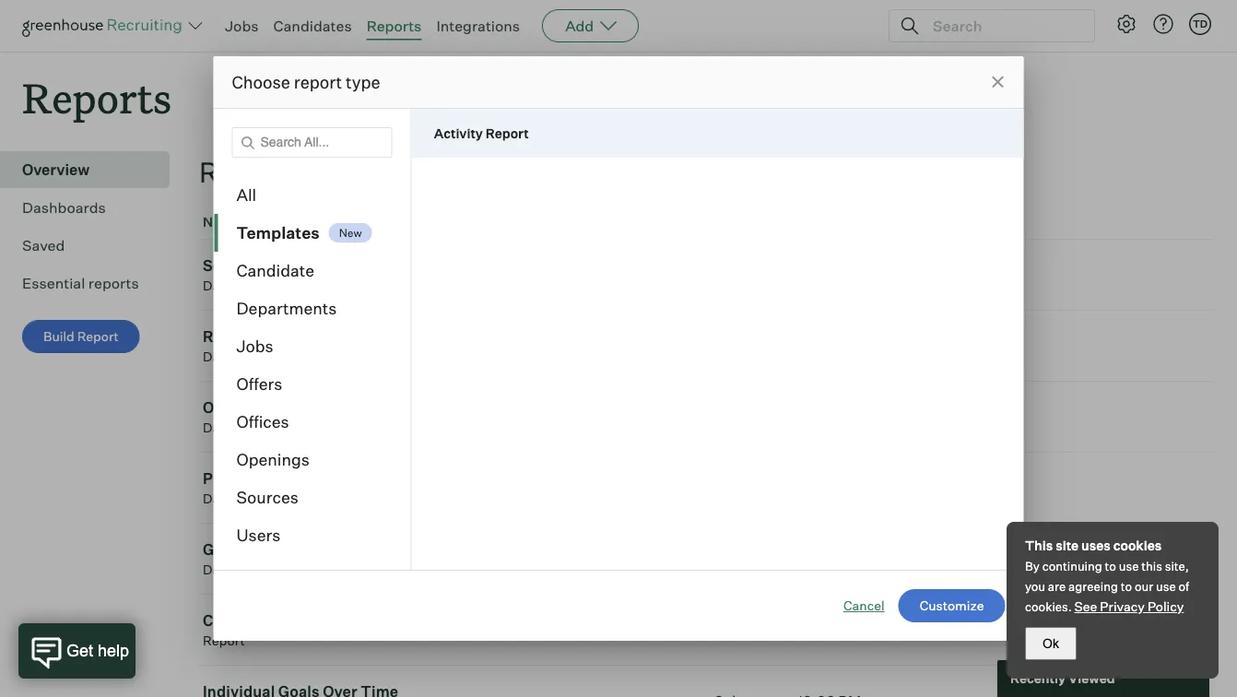 Task type: locate. For each thing, give the bounding box(es) containing it.
reports down greenhouse recruiting 'image'
[[22, 70, 172, 124]]

0 horizontal spatial reports
[[22, 70, 172, 124]]

reports link
[[367, 17, 422, 35]]

privacy
[[1101, 598, 1145, 615]]

0 vertical spatial to
[[1105, 559, 1117, 574]]

this
[[1142, 559, 1163, 574]]

hiring
[[281, 399, 325, 417]]

offers left and at the bottom left of page
[[203, 399, 248, 417]]

this
[[1025, 538, 1053, 554]]

by continuing to use this site, you are agreeing to our use of cookies.
[[1025, 559, 1190, 614]]

reports
[[88, 274, 139, 293]]

build report
[[43, 328, 119, 345]]

cancel
[[844, 598, 885, 614]]

jobs
[[225, 17, 259, 35], [237, 336, 274, 356]]

recently up name
[[199, 155, 313, 190]]

configure image
[[1116, 13, 1138, 35]]

0 vertical spatial use
[[1119, 559, 1139, 574]]

ago,
[[764, 621, 794, 639]]

and
[[251, 399, 278, 417]]

recently viewed
[[199, 155, 410, 190]]

use down cookies at the bottom of page
[[1119, 559, 1139, 574]]

build report button
[[22, 320, 140, 353]]

1 vertical spatial offers
[[203, 399, 248, 417]]

4 dashboard from the top
[[203, 491, 271, 507]]

offers inside 'choose report type' dialog
[[237, 374, 282, 394]]

1 horizontal spatial recently
[[1011, 670, 1066, 687]]

report
[[486, 125, 529, 141], [77, 328, 119, 345], [203, 633, 245, 649]]

current
[[203, 612, 259, 630]]

2 dashboard from the top
[[203, 349, 271, 365]]

source
[[352, 612, 404, 630]]

type
[[346, 71, 380, 92]]

pm
[[839, 621, 862, 639]]

report right "activity"
[[486, 125, 529, 141]]

pipeline left 'health'
[[203, 470, 262, 488]]

saved link
[[22, 234, 162, 257]]

3 dashboard from the top
[[203, 420, 271, 436]]

1 vertical spatial use
[[1156, 579, 1176, 594]]

all
[[237, 185, 257, 205]]

1 vertical spatial pipeline
[[262, 612, 321, 630]]

see privacy policy
[[1075, 598, 1184, 615]]

reports up type
[[367, 17, 422, 35]]

0 vertical spatial pipeline
[[203, 470, 262, 488]]

viewed
[[319, 155, 410, 190]]

to
[[1105, 559, 1117, 574], [1121, 579, 1133, 594]]

use left of
[[1156, 579, 1176, 594]]

0 vertical spatial recently
[[199, 155, 313, 190]]

candidates
[[273, 17, 352, 35]]

recently
[[199, 155, 313, 190], [1011, 670, 1066, 687]]

of
[[1179, 579, 1190, 594]]

use
[[1119, 559, 1139, 574], [1156, 579, 1176, 594]]

report down 'current' on the bottom left of page
[[203, 633, 245, 649]]

site,
[[1165, 559, 1189, 574]]

dashboard down recruiting
[[203, 349, 271, 365]]

new
[[339, 226, 362, 240]]

to down uses
[[1105, 559, 1117, 574]]

1 vertical spatial jobs
[[237, 336, 274, 356]]

td button
[[1186, 9, 1215, 39]]

report for build report
[[77, 328, 119, 345]]

goals
[[203, 541, 244, 559]]

offers for offers and hiring dashboard
[[203, 399, 248, 417]]

to left our
[[1121, 579, 1133, 594]]

pipeline inside pipeline health dashboard
[[203, 470, 262, 488]]

jobs link
[[225, 17, 259, 35]]

choose report type dialog
[[213, 56, 1024, 641]]

pipeline
[[203, 470, 262, 488], [262, 612, 321, 630]]

jobs down departments
[[237, 336, 274, 356]]

jobs up choose
[[225, 17, 259, 35]]

site
[[1056, 538, 1079, 554]]

2 vertical spatial report
[[203, 633, 245, 649]]

see
[[1075, 598, 1098, 615]]

offers
[[237, 374, 282, 394], [203, 399, 248, 417]]

0 horizontal spatial to
[[1105, 559, 1117, 574]]

1 horizontal spatial use
[[1156, 579, 1176, 594]]

this site uses cookies
[[1025, 538, 1162, 554]]

1 horizontal spatial to
[[1121, 579, 1133, 594]]

offers up and at the bottom left of page
[[237, 374, 282, 394]]

openings
[[237, 450, 310, 470]]

essential reports
[[22, 274, 139, 293]]

1 horizontal spatial reports
[[367, 17, 422, 35]]

greenhouse recruiting image
[[22, 15, 188, 37]]

report inside button
[[77, 328, 119, 345]]

users
[[237, 525, 281, 545]]

saved
[[22, 236, 65, 255]]

1 horizontal spatial report
[[203, 633, 245, 649]]

dashboard down and at the bottom left of page
[[203, 420, 271, 436]]

sourcing dashboard
[[203, 257, 271, 294]]

recruiting
[[203, 328, 279, 346]]

1 vertical spatial recently
[[1011, 670, 1066, 687]]

choose report type
[[232, 71, 380, 92]]

offers inside offers and hiring dashboard
[[203, 399, 248, 417]]

dashboard down goals
[[203, 562, 271, 578]]

0 horizontal spatial report
[[77, 328, 119, 345]]

sourcing
[[203, 257, 269, 275]]

dashboards
[[22, 198, 106, 217]]

see privacy policy link
[[1075, 598, 1184, 615]]

0 horizontal spatial recently
[[199, 155, 313, 190]]

td
[[1193, 18, 1208, 30]]

recently down "ok" button
[[1011, 670, 1066, 687]]

customize button
[[899, 589, 1006, 622]]

departments
[[237, 298, 337, 319]]

activity
[[434, 125, 483, 141]]

1 vertical spatial to
[[1121, 579, 1133, 594]]

1 vertical spatial report
[[77, 328, 119, 345]]

report inside dialog
[[486, 125, 529, 141]]

reports
[[367, 17, 422, 35], [22, 70, 172, 124]]

overview link
[[22, 159, 162, 181]]

report for activity report
[[486, 125, 529, 141]]

our
[[1135, 579, 1154, 594]]

dashboard
[[203, 278, 271, 294], [203, 349, 271, 365], [203, 420, 271, 436], [203, 491, 271, 507], [203, 562, 271, 578]]

3 days ago, 12:06 pm
[[715, 621, 862, 639]]

recently for recently viewed
[[199, 155, 313, 190]]

recently for recently viewed
[[1011, 670, 1066, 687]]

report right build
[[77, 328, 119, 345]]

by
[[1025, 559, 1040, 574]]

report
[[294, 71, 342, 92]]

0 vertical spatial offers
[[237, 374, 282, 394]]

pipeline left per
[[262, 612, 321, 630]]

sources
[[237, 487, 299, 508]]

dashboard up users
[[203, 491, 271, 507]]

integrations
[[437, 17, 520, 35]]

integrations link
[[437, 17, 520, 35]]

dashboard down "sourcing"
[[203, 278, 271, 294]]

cookies
[[1114, 538, 1162, 554]]

2 horizontal spatial report
[[486, 125, 529, 141]]

0 horizontal spatial use
[[1119, 559, 1139, 574]]

0 vertical spatial report
[[486, 125, 529, 141]]

1 vertical spatial reports
[[22, 70, 172, 124]]

5 dashboard from the top
[[203, 562, 271, 578]]



Task type: vqa. For each thing, say whether or not it's contained in the screenshot.
faq image
no



Task type: describe. For each thing, give the bounding box(es) containing it.
12:06
[[798, 621, 836, 639]]

dashboards link
[[22, 197, 162, 219]]

candidates link
[[273, 17, 352, 35]]

Search All... text field
[[232, 127, 393, 158]]

add
[[565, 17, 594, 35]]

cookies.
[[1025, 599, 1072, 614]]

cancel link
[[844, 597, 885, 615]]

name
[[203, 214, 240, 230]]

dashboard inside the recruiting efficiency dashboard
[[203, 349, 271, 365]]

goals dashboard
[[203, 541, 271, 578]]

viewed
[[1069, 670, 1115, 687]]

current pipeline per source report
[[203, 612, 404, 649]]

pipeline inside current pipeline per source report
[[262, 612, 321, 630]]

health
[[265, 470, 311, 488]]

days
[[727, 621, 761, 639]]

agreeing
[[1069, 579, 1119, 594]]

0 vertical spatial reports
[[367, 17, 422, 35]]

jobs inside 'choose report type' dialog
[[237, 336, 274, 356]]

offices
[[237, 412, 289, 432]]

ok button
[[1025, 627, 1077, 660]]

overview
[[22, 161, 90, 179]]

recently viewed
[[1011, 670, 1115, 687]]

efficiency
[[283, 328, 353, 346]]

policy
[[1148, 598, 1184, 615]]

are
[[1048, 579, 1066, 594]]

recruiting efficiency dashboard
[[203, 328, 353, 365]]

offers for offers
[[237, 374, 282, 394]]

td button
[[1190, 13, 1212, 35]]

report inside current pipeline per source report
[[203, 633, 245, 649]]

uses
[[1082, 538, 1111, 554]]

templates
[[237, 223, 320, 243]]

essential reports link
[[22, 272, 162, 294]]

ok
[[1043, 636, 1060, 651]]

dashboard inside offers and hiring dashboard
[[203, 420, 271, 436]]

0 vertical spatial jobs
[[225, 17, 259, 35]]

dashboard inside pipeline health dashboard
[[203, 491, 271, 507]]

activity report
[[434, 125, 529, 141]]

3
[[715, 621, 724, 639]]

per
[[325, 612, 349, 630]]

continuing
[[1043, 559, 1103, 574]]

offers and hiring dashboard
[[203, 399, 325, 436]]

you
[[1025, 579, 1046, 594]]

essential
[[22, 274, 85, 293]]

pipeline health dashboard
[[203, 470, 311, 507]]

Search text field
[[929, 12, 1078, 39]]

build
[[43, 328, 74, 345]]

candidate
[[237, 261, 315, 281]]

customize
[[920, 598, 984, 614]]

1 dashboard from the top
[[203, 278, 271, 294]]

choose
[[232, 71, 290, 92]]

add button
[[542, 9, 639, 42]]



